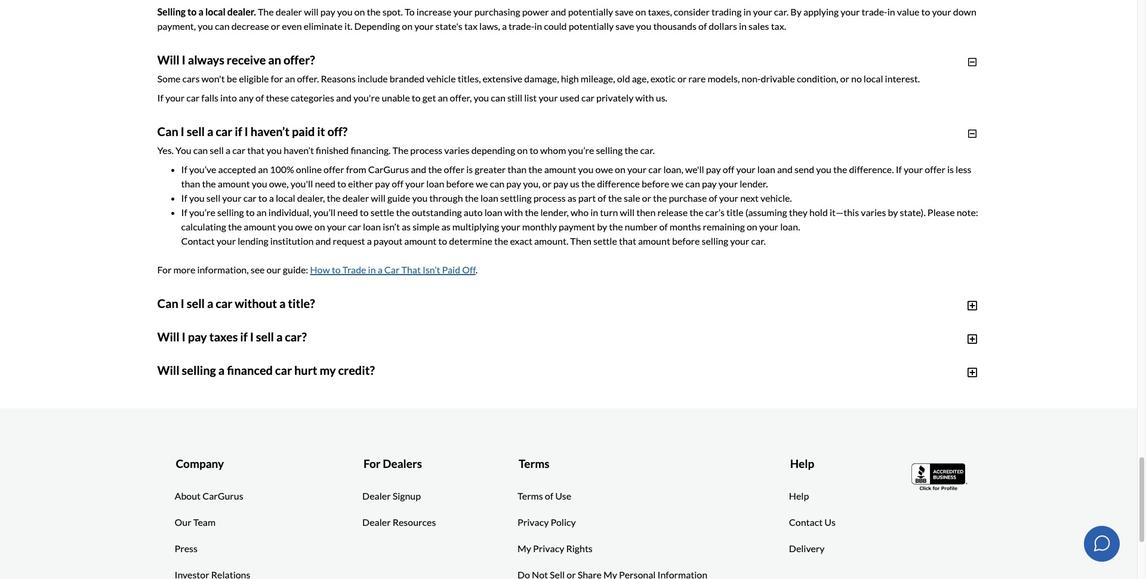 Task type: vqa. For each thing, say whether or not it's contained in the screenshot.
PAYING inside If you're worried that selling a financed car might hurt your credit, the important point to consider is whether you can settle your debt as agreed with the lender. Contact your lender and ask for your payoff balance, which is a figure based on the remainder of the loan payments plus accompanying interest and fees. If you can sell your car and settle the payoff loan with the lender, then it won't hurt your credit. If you sell your car but still can't meet the payoff balance, there are other options open to you, such as refinancing the remaining balance to make payments smaller. Doing this shouldn't hurt your credit because you'll still be paying the loan back in full.
yes



Task type: locate. For each thing, give the bounding box(es) containing it.
0 horizontal spatial local
[[205, 6, 226, 17]]

send
[[795, 164, 814, 175]]

no right condition,
[[851, 73, 862, 84]]

0 horizontal spatial guide
[[387, 192, 410, 204]]

1 we from the left
[[476, 178, 488, 189]]

2 horizontal spatial need
[[337, 207, 358, 218]]

other
[[527, 331, 550, 342], [482, 412, 505, 423]]

2 can from the top
[[157, 296, 178, 311]]

guide up isn't at the left top
[[387, 192, 410, 204]]

what inside will i pay taxes if i sell a car? the rules and laws on what taxes you pay when selling your car to a private party vary by state (and in some cases even by city). the most important thing to know is that you only pay tax on any profit made from the car sale. if you sell a car for less than you paid for, there's no sales tax. however, if you sell your car for more money than you paid for it, the internal revenue services (irs) considers that a capital gain, and you'll need to report it when you file your federal and state income taxes. only then will you know if you owe any taxes. for more information, read out full guide:
[[248, 350, 269, 361]]

potentially right could
[[569, 20, 614, 32]]

2 will from the top
[[157, 330, 180, 344]]

privacy right my
[[533, 543, 564, 554]]

in down 'possible'
[[677, 331, 685, 342]]

0 vertical spatial guide
[[387, 192, 410, 204]]

1 vertical spatial might
[[335, 383, 359, 395]]

if inside alternative routes that will harm your credit include paying a settlement balance, voluntary surrender of the vehicle or repossession of the vehicle. if you're struggling to pay back your car loan, it's important to speak to the lender to see what options might be available to you.
[[763, 446, 770, 457]]

car down cases
[[609, 364, 622, 376]]

of left dollars
[[699, 20, 707, 32]]

0 horizontal spatial vary
[[328, 317, 347, 328]]

then inside 'if you're worried that selling a financed car might hurt your credit, the important point to consider is whether you can settle your debt as agreed with the lender. contact your lender and ask for your payoff balance, which is a figure based on the remainder of the loan payments plus accompanying interest and fees. if you can sell your car and settle the payoff loan with the lender, then it won't hurt your credit. if you sell your car but still can't meet the payoff balance, there are other options open to you, such as refinancing the remaining balance to make payments smaller. doing this shouldn't hurt your credit because you'll still be paying the loan back in full.'
[[899, 398, 918, 409]]

titles
[[305, 317, 327, 328]]

high
[[561, 73, 579, 84]]

sell inside if you've accepted an 100% online offer from cargurus and the offer is greater than the amount you owe on your car loan, we'll pay off your loan and send you the difference. if your offer is less than the amount you owe, you'll need to either pay off your loan before we can pay you, or pay us the difference before we can pay your lender. if you sell your car to a local dealer, the dealer will guide you through the loan settling process as part of the sale or the purchase of your next vehicle. if you're selling to an individual, you'll need to settle the outstanding auto loan with the lender, who in turn will then release the car's title (assuming they hold it—this varies by state). please note: calculating the amount you owe on your car loan isn't as simple as multiplying your monthly payment by the number of months remaining on your loan. contact your lending institution and request a payout amount to determine the exact amount. then settle that amount before selling your car.
[[206, 192, 220, 204]]

before up the release
[[642, 178, 670, 189]]

vary inside can i sell a car without a title? in most states, no. rules around car titles vary by state, but—generally speaking—if you've lost your vehicle's title, it should be possible to obtain a replacement by contacting your state's department of motor vehicles (dmv). note: obtaining a new title invalidates a car's old title.there are other reasons why you might not be in possession of your car's title, such as if the car still has a lien against it, or if it was bought from a previous owner that didn't have the title. our guide to
[[328, 317, 347, 328]]

0 vertical spatial dealer
[[362, 490, 391, 501]]

request
[[333, 235, 365, 247]]

any
[[239, 92, 254, 103], [933, 350, 948, 361], [699, 379, 714, 390]]

1 will from the top
[[157, 53, 180, 67]]

1 vertical spatial then
[[575, 379, 594, 390]]

1 horizontal spatial car.
[[751, 235, 766, 247]]

that
[[401, 264, 421, 275]]

taxes,
[[648, 6, 672, 17]]

1 vertical spatial loan,
[[928, 446, 948, 457]]

balance, inside alternative routes that will harm your credit include paying a settlement balance, voluntary surrender of the vehicle or repossession of the vehicle. if you're struggling to pay back your car loan, it's important to speak to the lender to see what options might be available to you.
[[458, 446, 492, 457]]

obtaining
[[290, 331, 330, 342]]

will inside will i pay taxes if i sell a car? the rules and laws on what taxes you pay when selling your car to a private party vary by state (and in some cases even by city). the most important thing to know is that you only pay tax on any profit made from the car sale. if you sell a car for less than you paid for, there's no sales tax. however, if you sell your car for more money than you paid for it, the internal revenue services (irs) considers that a capital gain, and you'll need to report it when you file your federal and state income taxes. only then will you know if you owe any taxes. for more information, read out full guide:
[[596, 379, 611, 390]]

for for for dealers
[[364, 457, 381, 471]]

0 vertical spatial other
[[527, 331, 550, 342]]

click for the bbb business review of this auto listing service in cambridge ma image
[[911, 462, 969, 492]]

options inside 'if you're worried that selling a financed car might hurt your credit, the important point to consider is whether you can settle your debt as agreed with the lender. contact your lender and ask for your payoff balance, which is a figure based on the remainder of the loan payments plus accompanying interest and fees. if you can sell your car and settle the payoff loan with the lender, then it won't hurt your credit. if you sell your car but still can't meet the payoff balance, there are other options open to you, such as refinancing the remaining balance to make payments smaller. doing this shouldn't hurt your credit because you'll still be paying the loan back in full.'
[[507, 412, 539, 423]]

will left harm
[[255, 446, 269, 457]]

it inside will i pay taxes if i sell a car? the rules and laws on what taxes you pay when selling your car to a private party vary by state (and in some cases even by city). the most important thing to know is that you only pay tax on any profit made from the car sale. if you sell a car for less than you paid for, there's no sales tax. however, if you sell your car for more money than you paid for it, the internal revenue services (irs) considers that a capital gain, and you'll need to report it when you file your federal and state income taxes. only then will you know if you owe any taxes. for more information, read out full guide:
[[338, 379, 344, 390]]

accepted
[[218, 164, 256, 175]]

rare
[[689, 73, 706, 84]]

if
[[157, 92, 163, 103], [181, 164, 187, 175], [896, 164, 902, 175], [181, 192, 187, 204], [181, 207, 187, 218], [255, 364, 261, 376], [157, 383, 163, 395], [632, 398, 638, 409], [207, 412, 213, 423], [763, 446, 770, 457]]

other inside can i sell a car without a title? in most states, no. rules around car titles vary by state, but—generally speaking—if you've lost your vehicle's title, it should be possible to obtain a replacement by contacting your state's department of motor vehicles (dmv). note: obtaining a new title invalidates a car's old title.there are other reasons why you might not be in possession of your car's title, such as if the car still has a lien against it, or if it was bought from a previous owner that didn't have the title. our guide to
[[527, 331, 550, 342]]

1 vertical spatial lender
[[264, 460, 291, 471]]

less up 'report'
[[332, 364, 348, 376]]

1 horizontal spatial title,
[[786, 331, 805, 342]]

unable
[[382, 92, 410, 103]]

2 dealer from the top
[[362, 516, 391, 528]]

2 horizontal spatial car.
[[774, 6, 789, 17]]

amount up the lending
[[244, 221, 276, 232]]

i for will i pay taxes if i sell a car? the rules and laws on what taxes you pay when selling your car to a private party vary by state (and in some cases even by city). the most important thing to know is that you only pay tax on any profit made from the car sale. if you sell a car for less than you paid for, there's no sales tax. however, if you sell your car for more money than you paid for it, the internal revenue services (irs) considers that a capital gain, and you'll need to report it when you file your federal and state income taxes. only then will you know if you owe any taxes. for more information, read out full guide:
[[182, 330, 186, 344]]

1 vertical spatial see
[[304, 460, 318, 471]]

2 vertical spatial important
[[157, 460, 199, 471]]

important inside will i pay taxes if i sell a car? the rules and laws on what taxes you pay when selling your car to a private party vary by state (and in some cases even by city). the most important thing to know is that you only pay tax on any profit made from the car sale. if you sell a car for less than you paid for, there's no sales tax. however, if you sell your car for more money than you paid for it, the internal revenue services (irs) considers that a capital gain, and you'll need to report it when you file your federal and state income taxes. only then will you know if you owe any taxes. for more information, read out full guide:
[[722, 350, 764, 361]]

owe inside will i pay taxes if i sell a car? the rules and laws on what taxes you pay when selling your car to a private party vary by state (and in some cases even by city). the most important thing to know is that you only pay tax on any profit made from the car sale. if you sell a car for less than you paid for, there's no sales tax. however, if you sell your car for more money than you paid for it, the internal revenue services (irs) considers that a capital gain, and you'll need to report it when you file your federal and state income taxes. only then will you know if you owe any taxes. for more information, read out full guide:
[[680, 379, 697, 390]]

our
[[432, 345, 448, 357], [175, 516, 191, 528]]

will inside will i pay taxes if i sell a car? the rules and laws on what taxes you pay when selling your car to a private party vary by state (and in some cases even by city). the most important thing to know is that you only pay tax on any profit made from the car sale. if you sell a car for less than you paid for, there's no sales tax. however, if you sell your car for more money than you paid for it, the internal revenue services (irs) considers that a capital gain, and you'll need to report it when you file your federal and state income taxes. only then will you know if you owe any taxes. for more information, read out full guide:
[[157, 330, 180, 344]]

can for can i sell a car if i haven't paid it off?
[[157, 124, 178, 139]]

most down possession
[[699, 350, 720, 361]]

most up motor
[[167, 317, 188, 328]]

for up 'report'
[[318, 364, 330, 376]]

titles,
[[458, 73, 481, 84]]

of right part at the top right
[[598, 192, 606, 204]]

dealer inside if you've accepted an 100% online offer from cargurus and the offer is greater than the amount you owe on your car loan, we'll pay off your loan and send you the difference. if your offer is less than the amount you owe, you'll need to either pay off your loan before we can pay you, or pay us the difference before we can pay your lender. if you sell your car to a local dealer, the dealer will guide you through the loan settling process as part of the sale or the purchase of your next vehicle. if you're selling to an individual, you'll need to settle the outstanding auto loan with the lender, who in turn will then release the car's title (assuming they hold it—this varies by state). please note: calculating the amount you owe on your car loan isn't as simple as multiplying your monthly payment by the number of months remaining on your loan. contact your lending institution and request a payout amount to determine the exact amount. then settle that amount before selling your car.
[[343, 192, 369, 204]]

dealer left 'signup'
[[362, 490, 391, 501]]

1 vertical spatial when
[[345, 379, 368, 390]]

save left taxes,
[[615, 6, 634, 17]]

resources
[[393, 516, 436, 528]]

refinancing
[[625, 412, 672, 423]]

most inside will i pay taxes if i sell a car? the rules and laws on what taxes you pay when selling your car to a private party vary by state (and in some cases even by city). the most important thing to know is that you only pay tax on any profit made from the car sale. if you sell a car for less than you paid for, there's no sales tax. however, if you sell your car for more money than you paid for it, the internal revenue services (irs) considers that a capital gain, and you'll need to report it when you file your federal and state income taxes. only then will you know if you owe any taxes. for more information, read out full guide:
[[699, 350, 720, 361]]

0 vertical spatial then
[[637, 207, 656, 218]]

0 vertical spatial privacy
[[518, 516, 549, 528]]

old up private
[[452, 331, 465, 342]]

information, inside will i pay taxes if i sell a car? the rules and laws on what taxes you pay when selling your car to a private party vary by state (and in some cases even by city). the most important thing to know is that you only pay tax on any profit made from the car sale. if you sell a car for less than you paid for, there's no sales tax. however, if you sell your car for more money than you paid for it, the internal revenue services (irs) considers that a capital gain, and you'll need to report it when you file your federal and state income taxes. only then will you know if you owe any taxes. for more information, read out full guide:
[[782, 379, 833, 390]]

tax inside will i pay taxes if i sell a car? the rules and laws on what taxes you pay when selling your car to a private party vary by state (and in some cases even by city). the most important thing to know is that you only pay tax on any profit made from the car sale. if you sell a car for less than you paid for, there's no sales tax. however, if you sell your car for more money than you paid for it, the internal revenue services (irs) considers that a capital gain, and you'll need to report it when you file your federal and state income taxes. only then will you know if you owe any taxes. for more information, read out full guide:
[[906, 350, 919, 361]]

2 we from the left
[[671, 178, 684, 189]]

1 horizontal spatial off
[[723, 164, 735, 175]]

of inside 'if you're worried that selling a financed car might hurt your credit, the important point to consider is whether you can settle your debt as agreed with the lender. contact your lender and ask for your payoff balance, which is a figure based on the remainder of the loan payments plus accompanying interest and fees. if you can sell your car and settle the payoff loan with the lender, then it won't hurt your credit. if you sell your car but still can't meet the payoff balance, there are other options open to you, such as refinancing the remaining balance to make payments smaller. doing this shouldn't hurt your credit because you'll still be paying the loan back in full.'
[[390, 398, 398, 409]]

in left the "full."
[[400, 426, 408, 438]]

amount down number
[[638, 235, 670, 247]]

it, down thing
[[764, 364, 772, 376]]

can inside can i sell a car without a title? in most states, no. rules around car titles vary by state, but—generally speaking—if you've lost your vehicle's title, it should be possible to obtain a replacement by contacting your state's department of motor vehicles (dmv). note: obtaining a new title invalidates a car's old title.there are other reasons why you might not be in possession of your car's title, such as if the car still has a lien against it, or if it was bought from a previous owner that didn't have the title. our guide to
[[157, 296, 178, 311]]

if inside will i pay taxes if i sell a car? the rules and laws on what taxes you pay when selling your car to a private party vary by state (and in some cases even by city). the most important thing to know is that you only pay tax on any profit made from the car sale. if you sell a car for less than you paid for, there's no sales tax. however, if you sell your car for more money than you paid for it, the internal revenue services (irs) considers that a capital gain, and you'll need to report it when you file your federal and state income taxes. only then will you know if you owe any taxes. for more information, read out full guide:
[[255, 364, 261, 376]]

online
[[296, 164, 322, 175]]

and up could
[[551, 6, 566, 17]]

services
[[863, 364, 898, 376]]

for inside 'if you're worried that selling a financed car might hurt your credit, the important point to consider is whether you can settle your debt as agreed with the lender. contact your lender and ask for your payoff balance, which is a figure based on the remainder of the loan payments plus accompanying interest and fees. if you can sell your car and settle the payoff loan with the lender, then it won't hurt your credit. if you sell your car but still can't meet the payoff balance, there are other options open to you, such as refinancing the remaining balance to make payments smaller. doing this shouldn't hurt your credit because you'll still be paying the loan back in full.'
[[936, 383, 948, 395]]

offer,
[[450, 92, 472, 103]]

you'll inside will i pay taxes if i sell a car? the rules and laws on what taxes you pay when selling your car to a private party vary by state (and in some cases even by city). the most important thing to know is that you only pay tax on any profit made from the car sale. if you sell a car for less than you paid for, there's no sales tax. however, if you sell your car for more money than you paid for it, the internal revenue services (irs) considers that a capital gain, and you'll need to report it when you file your federal and state income taxes. only then will you know if you owe any taxes. for more information, read out full guide:
[[252, 379, 274, 390]]

paid left off?
[[292, 124, 315, 139]]

is right which
[[248, 398, 255, 409]]

1 horizontal spatial might
[[376, 460, 400, 471]]

payments right make
[[802, 412, 843, 423]]

car?
[[285, 330, 307, 344]]

then inside will i pay taxes if i sell a car? the rules and laws on what taxes you pay when selling your car to a private party vary by state (and in some cases even by city). the most important thing to know is that you only pay tax on any profit made from the car sale. if you sell a car for less than you paid for, there's no sales tax. however, if you sell your car for more money than you paid for it, the internal revenue services (irs) considers that a capital gain, and you'll need to report it when you file your federal and state income taxes. only then will you know if you owe any taxes. for more information, read out full guide:
[[575, 379, 594, 390]]

1 horizontal spatial payments
[[802, 412, 843, 423]]

sell down money
[[674, 398, 688, 409]]

1 vertical spatial can
[[157, 296, 178, 311]]

0 vertical spatial important
[[722, 350, 764, 361]]

can
[[157, 124, 178, 139], [157, 296, 178, 311]]

hurt
[[294, 363, 317, 377], [361, 383, 379, 395], [953, 398, 971, 409], [157, 426, 175, 438]]

0 horizontal spatial offer
[[324, 164, 344, 175]]

of down file
[[390, 398, 398, 409]]

title, down replacement
[[786, 331, 805, 342]]

you, inside if you've accepted an 100% online offer from cargurus and the offer is greater than the amount you owe on your car loan, we'll pay off your loan and send you the difference. if your offer is less than the amount you owe, you'll need to either pay off your loan before we can pay you, or pay us the difference before we can pay your lender. if you sell your car to a local dealer, the dealer will guide you through the loan settling process as part of the sale or the purchase of your next vehicle. if you're selling to an individual, you'll need to settle the outstanding auto loan with the lender, who in turn will then release the car's title (assuming they hold it—this varies by state). please note: calculating the amount you owe on your car loan isn't as simple as multiplying your monthly payment by the number of months remaining on your loan. contact your lending institution and request a payout amount to determine the exact amount. then settle that amount before selling your car.
[[523, 178, 541, 189]]

1 vertical spatial balance,
[[406, 412, 440, 423]]

1 horizontal spatial then
[[637, 207, 656, 218]]

1 vertical spatial options
[[343, 460, 374, 471]]

your
[[453, 6, 473, 17], [753, 6, 772, 17], [841, 6, 860, 17], [932, 6, 951, 17], [414, 20, 434, 32], [165, 92, 185, 103], [539, 92, 558, 103], [627, 164, 647, 175], [736, 164, 756, 175], [904, 164, 923, 175], [405, 178, 425, 189], [719, 178, 738, 189], [222, 192, 242, 204], [719, 192, 739, 204], [327, 221, 346, 232], [501, 221, 520, 232], [759, 221, 779, 232], [217, 235, 236, 247], [730, 235, 750, 247], [547, 317, 566, 328], [870, 317, 889, 328], [744, 331, 763, 342], [382, 350, 401, 361], [588, 364, 607, 376], [402, 379, 421, 390], [381, 383, 400, 395], [667, 383, 687, 395], [853, 383, 872, 395], [950, 383, 969, 395], [690, 398, 709, 409], [157, 412, 177, 423], [248, 412, 267, 423], [177, 426, 196, 438], [295, 446, 314, 457], [892, 446, 911, 457]]

paying down can't
[[314, 426, 341, 438]]

sale.
[[235, 364, 253, 376]]

can i sell a car without a title? in most states, no. rules around car titles vary by state, but—generally speaking—if you've lost your vehicle's title, it should be possible to obtain a replacement by contacting your state's department of motor vehicles (dmv). note: obtaining a new title invalidates a car's old title.there are other reasons why you might not be in possession of your car's title, such as if the car still has a lien against it, or if it was bought from a previous owner that didn't have the title. our guide to
[[157, 296, 974, 357]]

we down the greater
[[476, 178, 488, 189]]

amount down simple
[[404, 235, 437, 247]]

a left title? at the bottom of page
[[279, 296, 286, 311]]

applying
[[804, 6, 839, 17]]

age,
[[632, 73, 649, 84]]

no.
[[219, 317, 232, 328]]

1 horizontal spatial most
[[699, 350, 720, 361]]

tax
[[464, 20, 478, 32], [906, 350, 919, 361]]

2 horizontal spatial owe
[[680, 379, 697, 390]]

2 horizontal spatial offer
[[925, 164, 946, 175]]

the inside the dealer will pay you on the spot. to increase your purchasing power and potentially save on taxes, consider trading in your car. by applying your trade-in value to your down payment, you can decrease or even eliminate it. depending on your state's tax laws, a trade-in could potentially save you thousands of dollars in sales tax.
[[258, 6, 274, 17]]

1 horizontal spatial trade-
[[862, 6, 888, 17]]

it, inside can i sell a car without a title? in most states, no. rules around car titles vary by state, but—generally speaking—if you've lost your vehicle's title, it should be possible to obtain a replacement by contacting your state's department of motor vehicles (dmv). note: obtaining a new title invalidates a car's old title.there are other reasons why you might not be in possession of your car's title, such as if the car still has a lien against it, or if it was bought from a previous owner that didn't have the title. our guide to
[[966, 331, 974, 342]]

payments
[[436, 398, 477, 409], [802, 412, 843, 423]]

1 horizontal spatial taxes.
[[716, 379, 740, 390]]

a inside alternative routes that will harm your credit include paying a settlement balance, voluntary surrender of the vehicle or repossession of the vehicle. if you're struggling to pay back your car loan, it's important to speak to the lender to see what options might be available to you.
[[404, 446, 409, 457]]

state's
[[891, 317, 918, 328]]

0 vertical spatial lender.
[[740, 178, 768, 189]]

need inside will i pay taxes if i sell a car? the rules and laws on what taxes you pay when selling your car to a private party vary by state (and in some cases even by city). the most important thing to know is that you only pay tax on any profit made from the car sale. if you sell a car for less than you paid for, there's no sales tax. however, if you sell your car for more money than you paid for it, the internal revenue services (irs) considers that a capital gain, and you'll need to report it when you file your federal and state income taxes. only then will you know if you owe any taxes. for more information, read out full guide:
[[276, 379, 296, 390]]

lender. inside if you've accepted an 100% online offer from cargurus and the offer is greater than the amount you owe on your car loan, we'll pay off your loan and send you the difference. if your offer is less than the amount you owe, you'll need to either pay off your loan before we can pay you, or pay us the difference before we can pay your lender. if you sell your car to a local dealer, the dealer will guide you through the loan settling process as part of the sale or the purchase of your next vehicle. if you're selling to an individual, you'll need to settle the outstanding auto loan with the lender, who in turn will then release the car's title (assuming they hold it—this varies by state). please note: calculating the amount you owe on your car loan isn't as simple as multiplying your monthly payment by the number of months remaining on your loan. contact your lending institution and request a payout amount to determine the exact amount. then settle that amount before selling your car.
[[740, 178, 768, 189]]

1 horizontal spatial owe
[[596, 164, 613, 175]]

1 horizontal spatial dealer
[[343, 192, 369, 204]]

paying inside alternative routes that will harm your credit include paying a settlement balance, voluntary surrender of the vehicle or repossession of the vehicle. if you're struggling to pay back your car loan, it's important to speak to the lender to see what options might be available to you.
[[375, 446, 402, 457]]

car down figure
[[269, 412, 282, 423]]

pay left us
[[553, 178, 568, 189]]

can for can i sell a car without a title? in most states, no. rules around car titles vary by state, but—generally speaking—if you've lost your vehicle's title, it should be possible to obtain a replacement by contacting your state's department of motor vehicles (dmv). note: obtaining a new title invalidates a car's old title.there are other reasons why you might not be in possession of your car's title, such as if the car still has a lien against it, or if it was bought from a previous owner that didn't have the title. our guide to
[[157, 296, 178, 311]]

1 vertical spatial such
[[593, 412, 612, 423]]

owe up institution
[[295, 221, 313, 232]]

1 vertical spatial back
[[870, 446, 890, 457]]

institution
[[270, 235, 314, 247]]

important inside alternative routes that will harm your credit include paying a settlement balance, voluntary surrender of the vehicle or repossession of the vehicle. if you're struggling to pay back your car loan, it's important to speak to the lender to see what options might be available to you.
[[157, 460, 199, 471]]

1 vertical spatial haven't
[[284, 145, 314, 156]]

lender inside 'if you're worried that selling a financed car might hurt your credit, the important point to consider is whether you can settle your debt as agreed with the lender. contact your lender and ask for your payoff balance, which is a figure based on the remainder of the loan payments plus accompanying interest and fees. if you can sell your car and settle the payoff loan with the lender, then it won't hurt your credit. if you sell your car but still can't meet the payoff balance, there are other options open to you, such as refinancing the remaining balance to make payments smaller. doing this shouldn't hurt your credit because you'll still be paying the loan back in full.'
[[874, 383, 901, 395]]

contact inside if you've accepted an 100% online offer from cargurus and the offer is greater than the amount you owe on your car loan, we'll pay off your loan and send you the difference. if your offer is less than the amount you owe, you'll need to either pay off your loan before we can pay you, or pay us the difference before we can pay your lender. if you sell your car to a local dealer, the dealer will guide you through the loan settling process as part of the sale or the purchase of your next vehicle. if you're selling to an individual, you'll need to settle the outstanding auto loan with the lender, who in turn will then release the car's title (assuming they hold it—this varies by state). please note: calculating the amount you owe on your car loan isn't as simple as multiplying your monthly payment by the number of months remaining on your loan. contact your lending institution and request a payout amount to determine the exact amount. then settle that amount before selling your car.
[[181, 235, 215, 247]]

will selling a financed car hurt my credit?
[[157, 363, 375, 377]]

a left settlement
[[404, 446, 409, 457]]

state,
[[361, 317, 384, 328]]

0 vertical spatial vary
[[328, 317, 347, 328]]

that down new
[[329, 345, 346, 357]]

sales
[[749, 20, 769, 32], [466, 364, 487, 376]]

taxes.
[[527, 379, 551, 390], [716, 379, 740, 390]]

vehicle
[[426, 73, 456, 84], [606, 446, 635, 457]]

you'll inside if you've accepted an 100% online offer from cargurus and the offer is greater than the amount you owe on your car loan, we'll pay off your loan and send you the difference. if your offer is less than the amount you owe, you'll need to either pay off your loan before we can pay you, or pay us the difference before we can pay your lender. if you sell your car to a local dealer, the dealer will guide you through the loan settling process as part of the sale or the purchase of your next vehicle. if you're selling to an individual, you'll need to settle the outstanding auto loan with the lender, who in turn will then release the car's title (assuming they hold it—this varies by state). please note: calculating the amount you owe on your car loan isn't as simple as multiplying your monthly payment by the number of months remaining on your loan. contact your lending institution and request a payout amount to determine the exact amount. then settle that amount before selling your car.
[[313, 207, 336, 218]]

0 vertical spatial lender,
[[541, 207, 569, 218]]

interest.
[[885, 73, 920, 84]]

car.
[[774, 6, 789, 17], [640, 145, 655, 156], [751, 235, 766, 247]]

2 offer from the left
[[444, 164, 465, 175]]

dollars
[[709, 20, 737, 32]]

if down (and
[[547, 364, 553, 376]]

1 horizontal spatial vehicle
[[606, 446, 635, 457]]

1 horizontal spatial for
[[364, 457, 381, 471]]

sales right dollars
[[749, 20, 769, 32]]

0 vertical spatial credit
[[198, 426, 223, 438]]

against
[[934, 331, 964, 342]]

0 horizontal spatial state
[[472, 379, 493, 390]]

1 horizontal spatial balance,
[[406, 412, 440, 423]]

1 vertical spatial you,
[[574, 412, 591, 423]]

car down laws
[[220, 364, 233, 376]]

can
[[215, 20, 230, 32], [491, 92, 506, 103], [193, 145, 208, 156], [490, 178, 505, 189], [686, 178, 700, 189], [625, 383, 640, 395], [657, 398, 672, 409]]

for for for more information, see our guide: how to trade in a car that isn't paid off .
[[157, 264, 172, 275]]

or up the "made"
[[157, 345, 166, 357]]

available
[[414, 460, 451, 471]]

selling up "capital"
[[182, 363, 216, 377]]

will down the rules
[[157, 363, 180, 377]]

might inside alternative routes that will harm your credit include paying a settlement balance, voluntary surrender of the vehicle or repossession of the vehicle. if you're struggling to pay back your car loan, it's important to speak to the lender to see what options might be available to you.
[[376, 460, 400, 471]]

car. inside the dealer will pay you on the spot. to increase your purchasing power and potentially save on taxes, consider trading in your car. by applying your trade-in value to your down payment, you can decrease or even eliminate it. depending on your state's tax laws, a trade-in could potentially save you thousands of dollars in sales tax.
[[774, 6, 789, 17]]

in right dollars
[[739, 20, 747, 32]]

power
[[522, 6, 549, 17]]

selling inside 'if you're worried that selling a financed car might hurt your credit, the important point to consider is whether you can settle your debt as agreed with the lender. contact your lender and ask for your payoff balance, which is a figure based on the remainder of the loan payments plus accompanying interest and fees. if you can sell your car and settle the payoff loan with the lender, then it won't hurt your credit. if you sell your car but still can't meet the payoff balance, there are other options open to you, such as refinancing the remaining balance to make payments smaller. doing this shouldn't hurt your credit because you'll still be paying the loan back in full.'
[[248, 383, 274, 395]]

city).
[[659, 350, 679, 361]]

i for will i always receive an offer?
[[182, 53, 186, 67]]

you.
[[464, 460, 481, 471]]

settle up isn't at the left top
[[371, 207, 394, 218]]

1 vertical spatial off
[[392, 178, 404, 189]]

2 vertical spatial you'll
[[261, 426, 283, 438]]

financed
[[227, 363, 273, 377], [283, 383, 318, 395]]

0 vertical spatial process
[[410, 145, 443, 156]]

1 vertical spatial dealer
[[343, 192, 369, 204]]

can down the greater
[[490, 178, 505, 189]]

alternative
[[157, 446, 205, 457]]

rights
[[566, 543, 593, 554]]

less inside if you've accepted an 100% online offer from cargurus and the offer is greater than the amount you owe on your car loan, we'll pay off your loan and send you the difference. if your offer is less than the amount you owe, you'll need to either pay off your loan before we can pay you, or pay us the difference before we can pay your lender. if you sell your car to a local dealer, the dealer will guide you through the loan settling process as part of the sale or the purchase of your next vehicle. if you're selling to an individual, you'll need to settle the outstanding auto loan with the lender, who in turn will then release the car's title (assuming they hold it—this varies by state). please note: calculating the amount you owe on your car loan isn't as simple as multiplying your monthly payment by the number of months remaining on your loan. contact your lending institution and request a payout amount to determine the exact amount. then settle that amount before selling your car.
[[956, 164, 972, 175]]

loan up 'next'
[[758, 164, 775, 175]]

is inside will i pay taxes if i sell a car? the rules and laws on what taxes you pay when selling your car to a private party vary by state (and in some cases even by city). the most important thing to know is that you only pay tax on any profit made from the car sale. if you sell a car for less than you paid for, there's no sales tax. however, if you sell your car for more money than you paid for it, the internal revenue services (irs) considers that a capital gain, and you'll need to report it when you file your federal and state income taxes. only then will you know if you owe any taxes. for more information, read out full guide:
[[824, 350, 831, 361]]

you're inside 'if you're worried that selling a financed car might hurt your credit, the important point to consider is whether you can settle your debt as agreed with the lender. contact your lender and ask for your payoff balance, which is a figure based on the remainder of the loan payments plus accompanying interest and fees. if you can sell your car and settle the payoff loan with the lender, then it won't hurt your credit. if you sell your car but still can't meet the payoff balance, there are other options open to you, such as refinancing the remaining balance to make payments smaller. doing this shouldn't hurt your credit because you'll still be paying the loan back in full.'
[[165, 383, 192, 395]]

these
[[266, 92, 289, 103]]

i down rules
[[250, 330, 254, 344]]

used
[[560, 92, 580, 103]]

a left payout
[[367, 235, 372, 247]]

0 horizontal spatial credit
[[198, 426, 223, 438]]

title
[[727, 207, 744, 218], [358, 331, 375, 342]]

can't
[[317, 412, 337, 423]]

laws
[[215, 350, 234, 361]]

owner
[[300, 345, 327, 357]]

a up gain,
[[218, 363, 225, 377]]

but
[[284, 412, 298, 423]]

always
[[188, 53, 224, 67]]

state up however,
[[524, 350, 545, 361]]

0 vertical spatial know
[[799, 350, 822, 361]]

0 horizontal spatial from
[[182, 364, 202, 376]]

important inside 'if you're worried that selling a financed car might hurt your credit, the important point to consider is whether you can settle your debt as agreed with the lender. contact your lender and ask for your payoff balance, which is a figure based on the remainder of the loan payments plus accompanying interest and fees. if you can sell your car and settle the payoff loan with the lender, then it won't hurt your credit. if you sell your car but still can't meet the payoff balance, there are other options open to you, such as refinancing the remaining balance to make payments smaller. doing this shouldn't hurt your credit because you'll still be paying the loan back in full.'
[[446, 383, 488, 395]]

reasons
[[552, 331, 584, 342]]

0 horizontal spatial varies
[[444, 145, 470, 156]]

1 horizontal spatial no
[[851, 73, 862, 84]]

car left falls
[[186, 92, 200, 103]]

on down the to on the top left of page
[[402, 20, 413, 32]]

even inside will i pay taxes if i sell a car? the rules and laws on what taxes you pay when selling your car to a private party vary by state (and in some cases even by city). the most important thing to know is that you only pay tax on any profit made from the car sale. if you sell a car for less than you paid for, there's no sales tax. however, if you sell your car for more money than you paid for it, the internal revenue services (irs) considers that a capital gain, and you'll need to report it when you file your federal and state income taxes. only then will you know if you owe any taxes. for more information, read out full guide:
[[625, 350, 645, 361]]

in right (and
[[567, 350, 575, 361]]

from inside can i sell a car without a title? in most states, no. rules around car titles vary by state, but—generally speaking—if you've lost your vehicle's title, it should be possible to obtain a replacement by contacting your state's department of motor vehicles (dmv). note: obtaining a new title invalidates a car's old title.there are other reasons why you might not be in possession of your car's title, such as if the car still has a lien against it, or if it was bought from a previous owner that didn't have the title. our guide to
[[233, 345, 254, 357]]

0 horizontal spatial dealer
[[276, 6, 302, 17]]

then inside if you've accepted an 100% online offer from cargurus and the offer is greater than the amount you owe on your car loan, we'll pay off your loan and send you the difference. if your offer is less than the amount you owe, you'll need to either pay off your loan before we can pay you, or pay us the difference before we can pay your lender. if you sell your car to a local dealer, the dealer will guide you through the loan settling process as part of the sale or the purchase of your next vehicle. if you're selling to an individual, you'll need to settle the outstanding auto loan with the lender, who in turn will then release the car's title (assuming they hold it—this varies by state). please note: calculating the amount you owe on your car loan isn't as simple as multiplying your monthly payment by the number of months remaining on your loan. contact your lending institution and request a payout amount to determine the exact amount. then settle that amount before selling your car.
[[637, 207, 656, 218]]

delivery
[[789, 543, 825, 554]]

1 vertical spatial terms
[[518, 490, 543, 501]]

help up the contact us at bottom
[[789, 490, 809, 501]]

lender down services
[[874, 383, 901, 395]]

dealer inside the dealer will pay you on the spot. to increase your purchasing power and potentially save on taxes, consider trading in your car. by applying your trade-in value to your down payment, you can decrease or even eliminate it. depending on your state's tax laws, a trade-in could potentially save you thousands of dollars in sales tax.
[[276, 6, 302, 17]]

paying inside 'if you're worried that selling a financed car might hurt your credit, the important point to consider is whether you can settle your debt as agreed with the lender. contact your lender and ask for your payoff balance, which is a figure based on the remainder of the loan payments plus accompanying interest and fees. if you can sell your car and settle the payoff loan with the lender, then it won't hurt your credit. if you sell your car but still can't meet the payoff balance, there are other options open to you, such as refinancing the remaining balance to make payments smaller. doing this shouldn't hurt your credit because you'll still be paying the loan back in full.'
[[314, 426, 341, 438]]

for inside will i pay taxes if i sell a car? the rules and laws on what taxes you pay when selling your car to a private party vary by state (and in some cases even by city). the most important thing to know is that you only pay tax on any profit made from the car sale. if you sell a car for less than you paid for, there's no sales tax. however, if you sell your car for more money than you paid for it, the internal revenue services (irs) considers that a capital gain, and you'll need to report it when you file your federal and state income taxes. only then will you know if you owe any taxes. for more information, read out full guide:
[[742, 379, 756, 390]]

you're inside if you've accepted an 100% online offer from cargurus and the offer is greater than the amount you owe on your car loan, we'll pay off your loan and send you the difference. if your offer is less than the amount you owe, you'll need to either pay off your loan before we can pay you, or pay us the difference before we can pay your lender. if you sell your car to a local dealer, the dealer will guide you through the loan settling process as part of the sale or the purchase of your next vehicle. if you're selling to an individual, you'll need to settle the outstanding auto loan with the lender, who in turn will then release the car's title (assuming they hold it—this varies by state). please note: calculating the amount you owe on your car loan isn't as simple as multiplying your monthly payment by the number of months remaining on your loan. contact your lending institution and request a payout amount to determine the exact amount. then settle that amount before selling your car.
[[189, 207, 215, 218]]

that inside alternative routes that will harm your credit include paying a settlement balance, voluntary surrender of the vehicle or repossession of the vehicle. if you're struggling to pay back your car loan, it's important to speak to the lender to see what options might be available to you.
[[235, 446, 253, 457]]

2 taxes. from the left
[[716, 379, 740, 390]]

and left ask
[[903, 383, 918, 395]]

rules
[[234, 317, 257, 328]]

include down meet at bottom
[[342, 446, 373, 457]]

settling
[[500, 192, 532, 204]]

remaining inside 'if you're worried that selling a financed car might hurt your credit, the important point to consider is whether you can settle your debt as agreed with the lender. contact your lender and ask for your payoff balance, which is a figure based on the remainder of the loan payments plus accompanying interest and fees. if you can sell your car and settle the payoff loan with the lender, then it won't hurt your credit. if you sell your car but still can't meet the payoff balance, there are other options open to you, such as refinancing the remaining balance to make payments smaller. doing this shouldn't hurt your credit because you'll still be paying the loan back in full.'
[[689, 412, 731, 423]]

sales inside the dealer will pay you on the spot. to increase your purchasing power and potentially save on taxes, consider trading in your car. by applying your trade-in value to your down payment, you can decrease or even eliminate it. depending on your state's tax laws, a trade-in could potentially save you thousands of dollars in sales tax.
[[749, 20, 769, 32]]

based
[[290, 398, 315, 409]]

0 vertical spatial varies
[[444, 145, 470, 156]]

1 vertical spatial no
[[454, 364, 464, 376]]

sell down 'around'
[[256, 330, 274, 344]]

1 vertical spatial most
[[699, 350, 720, 361]]

be inside alternative routes that will harm your credit include paying a settlement balance, voluntary surrender of the vehicle or repossession of the vehicle. if you're struggling to pay back your car loan, it's important to speak to the lender to see what options might be available to you.
[[402, 460, 412, 471]]

dealer for dealer signup
[[362, 490, 391, 501]]

tax. inside will i pay taxes if i sell a car? the rules and laws on what taxes you pay when selling your car to a private party vary by state (and in some cases even by city). the most important thing to know is that you only pay tax on any profit made from the car sale. if you sell a car for less than you paid for, there's no sales tax. however, if you sell your car for more money than you paid for it, the internal revenue services (irs) considers that a capital gain, and you'll need to report it when you file your federal and state income taxes. only then will you know if you owe any taxes. for more information, read out full guide:
[[489, 364, 504, 376]]

even right cases
[[625, 350, 645, 361]]

credit down can't
[[316, 446, 341, 457]]

such
[[807, 331, 826, 342], [593, 412, 612, 423]]

0 horizontal spatial most
[[167, 317, 188, 328]]

1 vertical spatial car.
[[640, 145, 655, 156]]

1 vertical spatial from
[[233, 345, 254, 357]]

no down private
[[454, 364, 464, 376]]

0 vertical spatial paying
[[314, 426, 341, 438]]

2 vertical spatial more
[[758, 379, 780, 390]]

any right into
[[239, 92, 254, 103]]

than down didn't
[[350, 364, 369, 376]]

vehicle. up (assuming
[[761, 192, 792, 204]]

1 horizontal spatial such
[[807, 331, 826, 342]]

you, inside 'if you're worried that selling a financed car might hurt your credit, the important point to consider is whether you can settle your debt as agreed with the lender. contact your lender and ask for your payoff balance, which is a figure based on the remainder of the loan payments plus accompanying interest and fees. if you can sell your car and settle the payoff loan with the lender, then it won't hurt your credit. if you sell your car but still can't meet the payoff balance, there are other options open to you, such as refinancing the remaining balance to make payments smaller. doing this shouldn't hurt your credit because you'll still be paying the loan back in full.'
[[574, 412, 591, 423]]

loan, inside if you've accepted an 100% online offer from cargurus and the offer is greater than the amount you owe on your car loan, we'll pay off your loan and send you the difference. if your offer is less than the amount you owe, you'll need to either pay off your loan before we can pay you, or pay us the difference before we can pay your lender. if you sell your car to a local dealer, the dealer will guide you through the loan settling process as part of the sale or the purchase of your next vehicle. if you're selling to an individual, you'll need to settle the outstanding auto loan with the lender, who in turn will then release the car's title (assuming they hold it—this varies by state). please note: calculating the amount you owe on your car loan isn't as simple as multiplying your monthly payment by the number of months remaining on your loan. contact your lending institution and request a payout amount to determine the exact amount. then settle that amount before selling your car.
[[664, 164, 683, 175]]

if down city).
[[655, 379, 660, 390]]

pay up settling
[[506, 178, 521, 189]]

replacement
[[757, 317, 810, 328]]

that
[[247, 145, 265, 156], [619, 235, 636, 247], [329, 345, 346, 357], [833, 350, 850, 361], [157, 379, 175, 390], [228, 383, 246, 395], [235, 446, 253, 457]]

it inside 'if you're worried that selling a financed car might hurt your credit, the important point to consider is whether you can settle your debt as agreed with the lender. contact your lender and ask for your payoff balance, which is a figure based on the remainder of the loan payments plus accompanying interest and fees. if you can sell your car and settle the payoff loan with the lender, then it won't hurt your credit. if you sell your car but still can't meet the payoff balance, there are other options open to you, such as refinancing the remaining balance to make payments smaller. doing this shouldn't hurt your credit because you'll still be paying the loan back in full.'
[[920, 398, 926, 409]]

more down city).
[[638, 364, 660, 376]]

sell up calculating
[[206, 192, 220, 204]]

1 vertical spatial less
[[332, 364, 348, 376]]

see left our at the top left of the page
[[251, 264, 265, 275]]

from inside if you've accepted an 100% online offer from cargurus and the offer is greater than the amount you owe on your car loan, we'll pay off your loan and send you the difference. if your offer is less than the amount you owe, you'll need to either pay off your loan before we can pay you, or pay us the difference before we can pay your lender. if you sell your car to a local dealer, the dealer will guide you through the loan settling process as part of the sale or the purchase of your next vehicle. if you're selling to an individual, you'll need to settle the outstanding auto loan with the lender, who in turn will then release the car's title (assuming they hold it—this varies by state). please note: calculating the amount you owe on your car loan isn't as simple as multiplying your monthly payment by the number of months remaining on your loan. contact your lending institution and request a payout amount to determine the exact amount. then settle that amount before selling your car.
[[346, 164, 366, 175]]

guide inside can i sell a car without a title? in most states, no. rules around car titles vary by state, but—generally speaking—if you've lost your vehicle's title, it should be possible to obtain a replacement by contacting your state's department of motor vehicles (dmv). note: obtaining a new title invalidates a car's old title.there are other reasons why you might not be in possession of your car's title, such as if the car still has a lien against it, or if it was bought from a previous owner that didn't have the title. our guide to
[[450, 345, 473, 357]]

see
[[251, 264, 265, 275], [304, 460, 318, 471]]

other down plus
[[482, 412, 505, 423]]

car's
[[705, 207, 725, 218], [430, 331, 450, 342], [765, 331, 784, 342]]

and left fees.
[[594, 398, 609, 409]]

by down turn
[[597, 221, 607, 232]]

to inside the dealer will pay you on the spot. to increase your purchasing power and potentially save on taxes, consider trading in your car. by applying your trade-in value to your down payment, you can decrease or even eliminate it. depending on your state's tax laws, a trade-in could potentially save you thousands of dollars in sales tax.
[[922, 6, 930, 17]]

a inside the dealer will pay you on the spot. to increase your purchasing power and potentially save on taxes, consider trading in your car. by applying your trade-in value to your down payment, you can decrease or even eliminate it. depending on your state's tax laws, a trade-in could potentially save you thousands of dollars in sales tax.
[[502, 20, 507, 32]]

worried
[[193, 383, 227, 395]]

could
[[544, 20, 567, 32]]

1 vertical spatial any
[[933, 350, 948, 361]]

1 can from the top
[[157, 124, 178, 139]]

might inside can i sell a car without a title? in most states, no. rules around car titles vary by state, but—generally speaking—if you've lost your vehicle's title, it should be possible to obtain a replacement by contacting your state's department of motor vehicles (dmv). note: obtaining a new title invalidates a car's old title.there are other reasons why you might not be in possession of your car's title, such as if the car still has a lien against it, or if it was bought from a previous owner that didn't have the title. our guide to
[[623, 331, 647, 342]]

us
[[825, 516, 836, 528]]

1 offer from the left
[[324, 164, 344, 175]]

guide: right our at the top left of the page
[[283, 264, 308, 275]]

as inside can i sell a car without a title? in most states, no. rules around car titles vary by state, but—generally speaking—if you've lost your vehicle's title, it should be possible to obtain a replacement by contacting your state's department of motor vehicles (dmv). note: obtaining a new title invalidates a car's old title.there are other reasons why you might not be in possession of your car's title, such as if the car still has a lien against it, or if it was bought from a previous owner that didn't have the title. our guide to
[[828, 331, 837, 342]]

for
[[271, 73, 283, 84], [318, 364, 330, 376], [624, 364, 636, 376], [750, 364, 762, 376], [936, 383, 948, 395]]

privacy
[[518, 516, 549, 528], [533, 543, 564, 554]]

revenue
[[825, 364, 861, 376]]

be inside 'if you're worried that selling a financed car might hurt your credit, the important point to consider is whether you can settle your debt as agreed with the lender. contact your lender and ask for your payoff balance, which is a figure based on the remainder of the loan payments plus accompanying interest and fees. if you can sell your car and settle the payoff loan with the lender, then it won't hurt your credit. if you sell your car but still can't meet the payoff balance, there are other options open to you, such as refinancing the remaining balance to make payments smaller. doing this shouldn't hurt your credit because you'll still be paying the loan back in full.'
[[302, 426, 312, 438]]

can up in
[[157, 296, 178, 311]]

cargurus down yes. you can sell a car that you haven't finished financing. the process varies depending on to whom you're selling the car. at the top of the page
[[368, 164, 409, 175]]

1 horizontal spatial less
[[956, 164, 972, 175]]

vehicle. inside if you've accepted an 100% online offer from cargurus and the offer is greater than the amount you owe on your car loan, we'll pay off your loan and send you the difference. if your offer is less than the amount you owe, you'll need to either pay off your loan before we can pay you, or pay us the difference before we can pay your lender. if you sell your car to a local dealer, the dealer will guide you through the loan settling process as part of the sale or the purchase of your next vehicle. if you're selling to an individual, you'll need to settle the outstanding auto loan with the lender, who in turn will then release the car's title (assuming they hold it—this varies by state). please note: calculating the amount you owe on your car loan isn't as simple as multiplying your monthly payment by the number of months remaining on your loan. contact your lending institution and request a payout amount to determine the exact amount. then settle that amount before selling your car.
[[761, 192, 792, 204]]

through
[[429, 192, 463, 204]]

0 horizontal spatial might
[[335, 383, 359, 395]]

dealer
[[362, 490, 391, 501], [362, 516, 391, 528]]

you'll
[[291, 178, 313, 189]]

1 horizontal spatial we
[[671, 178, 684, 189]]

vary inside will i pay taxes if i sell a car? the rules and laws on what taxes you pay when selling your car to a private party vary by state (and in some cases even by city). the most important thing to know is that you only pay tax on any profit made from the car sale. if you sell a car for less than you paid for, there's no sales tax. however, if you sell your car for more money than you paid for it, the internal revenue services (irs) considers that a capital gain, and you'll need to report it when you file your federal and state income taxes. only then will you know if you owe any taxes. for more information, read out full guide:
[[492, 350, 510, 361]]

in inside if you've accepted an 100% online offer from cargurus and the offer is greater than the amount you owe on your car loan, we'll pay off your loan and send you the difference. if your offer is less than the amount you owe, you'll need to either pay off your loan before we can pay you, or pay us the difference before we can pay your lender. if you sell your car to a local dealer, the dealer will guide you through the loan settling process as part of the sale or the purchase of your next vehicle. if you're selling to an individual, you'll need to settle the outstanding auto loan with the lender, who in turn will then release the car's title (assuming they hold it—this varies by state). please note: calculating the amount you owe on your car loan isn't as simple as multiplying your monthly payment by the number of months remaining on your loan. contact your lending institution and request a payout amount to determine the exact amount. then settle that amount before selling your car.
[[591, 207, 598, 218]]

local left interest.
[[864, 73, 883, 84]]

by
[[888, 207, 898, 218], [597, 221, 607, 232], [349, 317, 359, 328], [812, 317, 822, 328], [512, 350, 522, 361], [647, 350, 657, 361]]

0 vertical spatial will
[[157, 53, 180, 67]]

will inside alternative routes that will harm your credit include paying a settlement balance, voluntary surrender of the vehicle or repossession of the vehicle. if you're struggling to pay back your car loan, it's important to speak to the lender to see what options might be available to you.
[[255, 446, 269, 457]]

0 vertical spatial you'll
[[313, 207, 336, 218]]

with inside if you've accepted an 100% online offer from cargurus and the offer is greater than the amount you owe on your car loan, we'll pay off your loan and send you the difference. if your offer is less than the amount you owe, you'll need to either pay off your loan before we can pay you, or pay us the difference before we can pay your lender. if you sell your car to a local dealer, the dealer will guide you through the loan settling process as part of the sale or the purchase of your next vehicle. if you're selling to an individual, you'll need to settle the outstanding auto loan with the lender, who in turn will then release the car's title (assuming they hold it—this varies by state). please note: calculating the amount you owe on your car loan isn't as simple as multiplying your monthly payment by the number of months remaining on your loan. contact your lending institution and request a payout amount to determine the exact amount. then settle that amount before selling your car.
[[504, 207, 523, 218]]

1 dealer from the top
[[362, 490, 391, 501]]

2 vertical spatial any
[[699, 379, 714, 390]]

invalidates
[[377, 331, 422, 342]]

1 horizontal spatial varies
[[861, 207, 886, 218]]

1 horizontal spatial need
[[315, 178, 336, 189]]

tax. inside the dealer will pay you on the spot. to increase your purchasing power and potentially save on taxes, consider trading in your car. by applying your trade-in value to your down payment, you can decrease or even eliminate it. depending on your state's tax laws, a trade-in could potentially save you thousands of dollars in sales tax.
[[771, 20, 786, 32]]

0 horizontal spatial even
[[282, 20, 302, 32]]

in right who
[[591, 207, 598, 218]]

hurt up remainder
[[361, 383, 379, 395]]

contact us
[[789, 516, 836, 528]]

more
[[173, 264, 195, 275], [638, 364, 660, 376], [758, 379, 780, 390]]

pay right "only"
[[889, 350, 904, 361]]

0 vertical spatial most
[[167, 317, 188, 328]]

0 horizontal spatial process
[[410, 145, 443, 156]]

2 vertical spatial car.
[[751, 235, 766, 247]]

2 horizontal spatial balance,
[[458, 446, 492, 457]]

voluntary
[[494, 446, 534, 457]]

lender, up monthly
[[541, 207, 569, 218]]

1 vertical spatial sales
[[466, 364, 487, 376]]

0 horizontal spatial old
[[452, 331, 465, 342]]

0 horizontal spatial taxes
[[209, 330, 238, 344]]

other inside 'if you're worried that selling a financed car might hurt your credit, the important point to consider is whether you can settle your debt as agreed with the lender. contact your lender and ask for your payoff balance, which is a figure based on the remainder of the loan payments plus accompanying interest and fees. if you can sell your car and settle the payoff loan with the lender, then it won't hurt your credit. if you sell your car but still can't meet the payoff balance, there are other options open to you, such as refinancing the remaining balance to make payments smaller. doing this shouldn't hurt your credit because you'll still be paying the loan back in full.'
[[482, 412, 505, 423]]

this
[[906, 412, 921, 423]]

then up number
[[637, 207, 656, 218]]

you're
[[353, 92, 380, 103]]

a right has
[[910, 331, 915, 342]]

0 horizontal spatial important
[[157, 460, 199, 471]]

selling up calculating
[[217, 207, 244, 218]]

when up the my
[[329, 350, 352, 361]]

if
[[235, 124, 242, 139], [240, 330, 248, 344], [839, 331, 845, 342], [168, 345, 174, 357], [547, 364, 553, 376], [655, 379, 660, 390]]

2 horizontal spatial payoff
[[785, 398, 811, 409]]

some
[[157, 73, 181, 84]]

0 vertical spatial even
[[282, 20, 302, 32]]

as
[[568, 192, 577, 204], [402, 221, 411, 232], [442, 221, 451, 232], [828, 331, 837, 342], [709, 383, 718, 395], [614, 412, 623, 423]]

3 will from the top
[[157, 363, 180, 377]]

1 vertical spatial credit
[[316, 446, 341, 457]]

be right not
[[665, 331, 675, 342]]

most inside can i sell a car without a title? in most states, no. rules around car titles vary by state, but—generally speaking—if you've lost your vehicle's title, it should be possible to obtain a replacement by contacting your state's department of motor vehicles (dmv). note: obtaining a new title invalidates a car's old title.there are other reasons why you might not be in possession of your car's title, such as if the car still has a lien against it, or if it was bought from a previous owner that didn't have the title. our guide to
[[167, 317, 188, 328]]

sell
[[187, 124, 205, 139], [210, 145, 224, 156], [206, 192, 220, 204], [187, 296, 205, 311], [256, 330, 274, 344], [281, 364, 295, 376], [572, 364, 586, 376], [674, 398, 688, 409], [232, 412, 246, 423]]

owe down money
[[680, 379, 697, 390]]

that inside if you've accepted an 100% online offer from cargurus and the offer is greater than the amount you owe on your car loan, we'll pay off your loan and send you the difference. if your offer is less than the amount you owe, you'll need to either pay off your loan before we can pay you, or pay us the difference before we can pay your lender. if you sell your car to a local dealer, the dealer will guide you through the loan settling process as part of the sale or the purchase of your next vehicle. if you're selling to an individual, you'll need to settle the outstanding auto loan with the lender, who in turn will then release the car's title (assuming they hold it—this varies by state). please note: calculating the amount you owe on your car loan isn't as simple as multiplying your monthly payment by the number of months remaining on your loan. contact your lending institution and request a payout amount to determine the exact amount. then settle that amount before selling your car.
[[619, 235, 636, 247]]

tax up (irs)
[[906, 350, 919, 361]]

sale
[[624, 192, 640, 204]]

need up request on the left top
[[337, 207, 358, 218]]

1 horizontal spatial even
[[625, 350, 645, 361]]

0 vertical spatial any
[[239, 92, 254, 103]]

1 vertical spatial you'll
[[252, 379, 274, 390]]

1 taxes. from the left
[[527, 379, 551, 390]]

privacy policy link
[[518, 515, 576, 529]]

will down cases
[[596, 379, 611, 390]]

pay inside alternative routes that will harm your credit include paying a settlement balance, voluntary surrender of the vehicle or repossession of the vehicle. if you're struggling to pay back your car loan, it's important to speak to the lender to see what options might be available to you.
[[854, 446, 869, 457]]

0 horizontal spatial vehicle
[[426, 73, 456, 84]]

off?
[[327, 124, 348, 139]]



Task type: describe. For each thing, give the bounding box(es) containing it.
3 offer from the left
[[925, 164, 946, 175]]

0 vertical spatial include
[[358, 73, 388, 84]]

a up there's
[[429, 350, 434, 361]]

and left request on the left top
[[316, 235, 331, 247]]

release
[[658, 207, 688, 218]]

will down either
[[371, 192, 386, 204]]

process inside if you've accepted an 100% online offer from cargurus and the offer is greater than the amount you owe on your car loan, we'll pay off your loan and send you the difference. if your offer is less than the amount you owe, you'll need to either pay off your loan before we can pay you, or pay us the difference before we can pay your lender. if you sell your car to a local dealer, the dealer will guide you through the loan settling process as part of the sale or the purchase of your next vehicle. if you're selling to an individual, you'll need to settle the outstanding auto loan with the lender, who in turn will then release the car's title (assuming they hold it—this varies by state). please note: calculating the amount you owe on your car loan isn't as simple as multiplying your monthly payment by the number of months remaining on your loan. contact your lending institution and request a payout amount to determine the exact amount. then settle that amount before selling your car.
[[534, 192, 566, 204]]

lien
[[917, 331, 932, 342]]

a up figure
[[276, 383, 281, 395]]

0 horizontal spatial any
[[239, 92, 254, 103]]

on inside 'if you're worried that selling a financed car might hurt your credit, the important point to consider is whether you can settle your debt as agreed with the lender. contact your lender and ask for your payoff balance, which is a figure based on the remainder of the loan payments plus accompanying interest and fees. if you can sell your car and settle the payoff loan with the lender, then it won't hurt your credit. if you sell your car but still can't meet the payoff balance, there are other options open to you, such as refinancing the remaining balance to make payments smaller. doing this shouldn't hurt your credit because you'll still be paying the loan back in full.'
[[316, 398, 327, 409]]

the inside the dealer will pay you on the spot. to increase your purchasing power and potentially save on taxes, consider trading in your car. by applying your trade-in value to your down payment, you can decrease or even eliminate it. depending on your state's tax laws, a trade-in could potentially save you thousands of dollars in sales tax.
[[367, 6, 381, 17]]

can inside the dealer will pay you on the spot. to increase your purchasing power and potentially save on taxes, consider trading in your car. by applying your trade-in value to your down payment, you can decrease or even eliminate it. depending on your state's tax laws, a trade-in could potentially save you thousands of dollars in sales tax.
[[215, 20, 230, 32]]

what inside alternative routes that will harm your credit include paying a settlement balance, voluntary surrender of the vehicle or repossession of the vehicle. if you're struggling to pay back your car loan, it's important to speak to the lender to see what options might be available to you.
[[320, 460, 341, 471]]

contact inside 'if you're worried that selling a financed car might hurt your credit, the important point to consider is whether you can settle your debt as agreed with the lender. contact your lender and ask for your payoff balance, which is a figure based on the remainder of the loan payments plus accompanying interest and fees. if you can sell your car and settle the payoff loan with the lender, then it won't hurt your credit. if you sell your car but still can't meet the payoff balance, there are other options open to you, such as refinancing the remaining balance to make payments smaller. doing this shouldn't hurt your credit because you'll still be paying the loan back in full.'
[[817, 383, 851, 395]]

or right condition,
[[840, 73, 850, 84]]

even inside the dealer will pay you on the spot. to increase your purchasing power and potentially save on taxes, consider trading in your car. by applying your trade-in value to your down payment, you can decrease or even eliminate it. depending on your state's tax laws, a trade-in could potentially save you thousands of dollars in sales tax.
[[282, 20, 302, 32]]

it left was
[[176, 345, 182, 357]]

selling up difference
[[596, 145, 623, 156]]

ask
[[920, 383, 934, 395]]

by left city).
[[647, 350, 657, 361]]

lender. inside 'if you're worried that selling a financed car might hurt your credit, the important point to consider is whether you can settle your debt as agreed with the lender. contact your lender and ask for your payoff balance, which is a figure based on the remainder of the loan payments plus accompanying interest and fees. if you can sell your car and settle the payoff loan with the lender, then it won't hurt your credit. if you sell your car but still can't meet the payoff balance, there are other options open to you, such as refinancing the remaining balance to make payments smaller. doing this shouldn't hurt your credit because you'll still be paying the loan back in full.'
[[787, 383, 816, 395]]

you've inside if you've accepted an 100% online offer from cargurus and the offer is greater than the amount you owe on your car loan, we'll pay off your loan and send you the difference. if your offer is less than the amount you owe, you'll need to either pay off your loan before we can pay you, or pay us the difference before we can pay your lender. if you sell your car to a local dealer, the dealer will guide you through the loan settling process as part of the sale or the purchase of your next vehicle. if you're selling to an individual, you'll need to settle the outstanding auto loan with the lender, who in turn will then release the car's title (assuming they hold it—this varies by state). please note: calculating the amount you owe on your car loan isn't as simple as multiplying your monthly payment by the number of months remaining on your loan. contact your lending institution and request a payout amount to determine the exact amount. then settle that amount before selling your car.
[[189, 164, 216, 175]]

0 vertical spatial no
[[851, 73, 862, 84]]

loan.
[[780, 221, 800, 232]]

accompanying
[[497, 398, 557, 409]]

in inside 'if you're worried that selling a financed car might hurt your credit, the important point to consider is whether you can settle your debt as agreed with the lender. contact your lender and ask for your payoff balance, which is a figure based on the remainder of the loan payments plus accompanying interest and fees. if you can sell your car and settle the payoff loan with the lender, then it won't hurt your credit. if you sell your car but still can't meet the payoff balance, there are other options open to you, such as refinancing the remaining balance to make payments smaller. doing this shouldn't hurt your credit because you'll still be paying the loan back in full.'
[[400, 426, 408, 438]]

a left new
[[332, 331, 337, 342]]

that up 'revenue'
[[833, 350, 850, 361]]

thing
[[765, 350, 787, 361]]

loan down the internal
[[813, 398, 831, 409]]

loan up through
[[426, 178, 444, 189]]

shouldn't
[[923, 412, 961, 423]]

old inside can i sell a car without a title? in most states, no. rules around car titles vary by state, but—generally speaking—if you've lost your vehicle's title, it should be possible to obtain a replacement by contacting your state's department of motor vehicles (dmv). note: obtaining a new title invalidates a car's old title.there are other reasons why you might not be in possession of your car's title, such as if the car still has a lien against it, or if it was bought from a previous owner that didn't have the title. our guide to
[[452, 331, 465, 342]]

be right won't
[[227, 73, 237, 84]]

car down previous
[[275, 363, 292, 377]]

receive
[[227, 53, 266, 67]]

of left use
[[545, 490, 554, 501]]

and right federal
[[455, 379, 470, 390]]

or left rare
[[678, 73, 687, 84]]

increase
[[417, 6, 452, 17]]

and inside the dealer will pay you on the spot. to increase your purchasing power and potentially save on taxes, consider trading in your car. by applying your trade-in value to your down payment, you can decrease or even eliminate it. depending on your state's tax laws, a trade-in could potentially save you thousands of dollars in sales tax.
[[551, 6, 566, 17]]

1 horizontal spatial know
[[799, 350, 822, 361]]

balance
[[733, 412, 766, 423]]

a down (dmv).
[[255, 345, 260, 357]]

1 horizontal spatial taxes
[[271, 350, 293, 361]]

dealers
[[383, 457, 422, 471]]

amount up us
[[544, 164, 576, 175]]

in right trade
[[368, 264, 376, 275]]

delivery link
[[789, 541, 825, 556]]

0 horizontal spatial information,
[[197, 264, 249, 275]]

on up depending
[[354, 6, 365, 17]]

dealer signup link
[[362, 489, 421, 503]]

or inside can i sell a car without a title? in most states, no. rules around car titles vary by state, but—generally speaking—if you've lost your vehicle's title, it should be possible to obtain a replacement by contacting your state's department of motor vehicles (dmv). note: obtaining a new title invalidates a car's old title.there are other reasons why you might not be in possession of your car's title, such as if the car still has a lien against it, or if it was bought from a previous owner that didn't have the title. our guide to
[[157, 345, 166, 357]]

dealer resources link
[[362, 515, 436, 529]]

a up title.
[[424, 331, 429, 342]]

0 vertical spatial more
[[173, 264, 195, 275]]

car right used
[[581, 92, 595, 103]]

0 vertical spatial haven't
[[251, 124, 290, 139]]

rules
[[175, 350, 196, 361]]

payout
[[374, 235, 403, 247]]

can up fees.
[[625, 383, 640, 395]]

lender, inside 'if you're worried that selling a financed car might hurt your credit, the important point to consider is whether you can settle your debt as agreed with the lender. contact your lender and ask for your payoff balance, which is a figure based on the remainder of the loan payments plus accompanying interest and fees. if you can sell your car and settle the payoff loan with the lender, then it won't hurt your credit. if you sell your car but still can't meet the payoff balance, there are other options open to you, such as refinancing the remaining balance to make payments smaller. doing this shouldn't hurt your credit because you'll still be paying the loan back in full.'
[[869, 398, 897, 409]]

back inside alternative routes that will harm your credit include paying a settlement balance, voluntary surrender of the vehicle or repossession of the vehicle. if you're struggling to pay back your car loan, it's important to speak to the lender to see what options might be available to you.
[[870, 446, 890, 457]]

obtain
[[722, 317, 749, 328]]

title inside can i sell a car without a title? in most states, no. rules around car titles vary by state, but—generally speaking—if you've lost your vehicle's title, it should be possible to obtain a replacement by contacting your state's department of motor vehicles (dmv). note: obtaining a new title invalidates a car's old title.there are other reasons why you might not be in possession of your car's title, such as if the car still has a lien against it, or if it was bought from a previous owner that didn't have the title. our guide to
[[358, 331, 375, 342]]

about cargurus link
[[175, 489, 243, 503]]

won't
[[202, 73, 225, 84]]

of right surrender
[[580, 446, 588, 457]]

car up "for,"
[[403, 350, 416, 361]]

consider inside the dealer will pay you on the spot. to increase your purchasing power and potentially save on taxes, consider trading in your car. by applying your trade-in value to your down payment, you can decrease or even eliminate it. depending on your state's tax laws, a trade-in could potentially save you thousands of dollars in sales tax.
[[674, 6, 710, 17]]

0 vertical spatial taxes
[[209, 330, 238, 344]]

or left us
[[542, 178, 552, 189]]

for up fees.
[[624, 364, 636, 376]]

you're right whom
[[568, 145, 594, 156]]

and down reasons
[[336, 92, 352, 103]]

0 horizontal spatial see
[[251, 264, 265, 275]]

1 vertical spatial privacy
[[533, 543, 564, 554]]

are inside 'if you're worried that selling a financed car might hurt your credit, the important point to consider is whether you can settle your debt as agreed with the lender. contact your lender and ask for your payoff balance, which is a figure based on the remainder of the loan payments plus accompanying interest and fees. if you can sell your car and settle the payoff loan with the lender, then it won't hurt your credit. if you sell your car but still can't meet the payoff balance, there are other options open to you, such as refinancing the remaining balance to make payments smaller. doing this shouldn't hurt your credit because you'll still be paying the loan back in full.'
[[467, 412, 480, 423]]

0 horizontal spatial title,
[[605, 317, 624, 328]]

cases
[[601, 350, 623, 361]]

purchase
[[669, 192, 707, 204]]

car up car?
[[290, 317, 304, 328]]

still left list
[[507, 92, 522, 103]]

2 horizontal spatial before
[[672, 235, 700, 247]]

still down but
[[285, 426, 300, 438]]

1 horizontal spatial before
[[642, 178, 670, 189]]

are inside can i sell a car without a title? in most states, no. rules around car titles vary by state, but—generally speaking—if you've lost your vehicle's title, it should be possible to obtain a replacement by contacting your state's department of motor vehicles (dmv). note: obtaining a new title invalidates a car's old title.there are other reasons why you might not be in possession of your car's title, such as if the car still has a lien against it, or if it was bought from a previous owner that didn't have the title. our guide to
[[511, 331, 525, 342]]

see inside alternative routes that will harm your credit include paying a settlement balance, voluntary surrender of the vehicle or repossession of the vehicle. if you're struggling to pay back your car loan, it's important to speak to the lender to see what options might be available to you.
[[304, 460, 318, 471]]

0 horizontal spatial car's
[[430, 331, 450, 342]]

1 vertical spatial title,
[[786, 331, 805, 342]]

decrease
[[231, 20, 269, 32]]

if you've accepted an 100% online offer from cargurus and the offer is greater than the amount you owe on your car loan, we'll pay off your loan and send you the difference. if your offer is less than the amount you owe, you'll need to either pay off your loan before we can pay you, or pay us the difference before we can pay your lender. if you sell your car to a local dealer, the dealer will guide you through the loan settling process as part of the sale or the purchase of your next vehicle. if you're selling to an individual, you'll need to settle the outstanding auto loan with the lender, who in turn will then release the car's title (assuming they hold it—this varies by state). please note: calculating the amount you owe on your car loan isn't as simple as multiplying your monthly payment by the number of months remaining on your loan. contact your lending institution and request a payout amount to determine the exact amount. then settle that amount before selling your car.
[[181, 164, 978, 247]]

if your car falls into any of these categories and you're unable to get an offer, you can still list your used car privately with us.
[[157, 92, 667, 103]]

terms for terms
[[519, 457, 550, 471]]

signup
[[393, 490, 421, 501]]

a up states,
[[207, 296, 213, 311]]

remaining inside if you've accepted an 100% online offer from cargurus and the offer is greater than the amount you owe on your car loan, we'll pay off your loan and send you the difference. if your offer is less than the amount you owe, you'll need to either pay off your loan before we can pay you, or pay us the difference before we can pay your lender. if you sell your car to a local dealer, the dealer will guide you through the loan settling process as part of the sale or the purchase of your next vehicle. if you're selling to an individual, you'll need to settle the outstanding auto loan with the lender, who in turn will then release the car's title (assuming they hold it—this varies by state). please note: calculating the amount you owe on your car loan isn't as simple as multiplying your monthly payment by the number of months remaining on your loan. contact your lending institution and request a payout amount to determine the exact amount. then settle that amount before selling your car.
[[703, 221, 745, 232]]

in inside can i sell a car without a title? in most states, no. rules around car titles vary by state, but—generally speaking—if you've lost your vehicle's title, it should be possible to obtain a replacement by contacting your state's department of motor vehicles (dmv). note: obtaining a new title invalidates a car's old title.there are other reasons why you might not be in possession of your car's title, such as if the car still has a lien against it, or if it was bought from a previous owner that didn't have the title. our guide to
[[677, 331, 685, 342]]

isn't
[[423, 264, 440, 275]]

0 horizontal spatial balance,
[[186, 398, 220, 409]]

credit,
[[402, 383, 429, 395]]

selling
[[157, 6, 186, 17]]

selling inside will i pay taxes if i sell a car? the rules and laws on what taxes you pay when selling your car to a private party vary by state (and in some cases even by city). the most important thing to know is that you only pay tax on any profit made from the car sale. if you sell a car for less than you paid for, there's no sales tax. however, if you sell your car for more money than you paid for it, the internal revenue services (irs) considers that a capital gain, and you'll need to report it when you file your federal and state income taxes. only then will you know if you owe any taxes. for more information, read out full guide:
[[354, 350, 380, 361]]

car's inside if you've accepted an 100% online offer from cargurus and the offer is greater than the amount you owe on your car loan, we'll pay off your loan and send you the difference. if your offer is less than the amount you owe, you'll need to either pay off your loan before we can pay you, or pay us the difference before we can pay your lender. if you sell your car to a local dealer, the dealer will guide you through the loan settling process as part of the sale or the purchase of your next vehicle. if you're selling to an individual, you'll need to settle the outstanding auto loan with the lender, who in turn will then release the car's title (assuming they hold it—this varies by state). please note: calculating the amount you owe on your car loan isn't as simple as multiplying your monthly payment by the number of months remaining on your loan. contact your lending institution and request a payout amount to determine the exact amount. then settle that amount before selling your car.
[[705, 207, 725, 218]]

make
[[778, 412, 800, 423]]

1 vertical spatial more
[[638, 364, 660, 376]]

of inside the dealer will pay you on the spot. to increase your purchasing power and potentially save on taxes, consider trading in your car. by applying your trade-in value to your down payment, you can decrease or even eliminate it. depending on your state's tax laws, a trade-in could potentially save you thousands of dollars in sales tax.
[[699, 20, 707, 32]]

.
[[476, 264, 478, 275]]

condition,
[[797, 73, 839, 84]]

tax inside the dealer will pay you on the spot. to increase your purchasing power and potentially save on taxes, consider trading in your car. by applying your trade-in value to your down payment, you can decrease or even eliminate it. depending on your state's tax laws, a trade-in could potentially save you thousands of dollars in sales tax.
[[464, 20, 478, 32]]

i for can i sell a car if i haven't paid it off?
[[181, 124, 184, 139]]

then
[[570, 235, 592, 247]]

is up interest
[[562, 383, 569, 395]]

can down we'll
[[686, 178, 700, 189]]

some cars won't be eligible for an offer. reasons include branded vehicle titles, extensive damage, high mileage, old age, exotic or rare models, non-drivable condition, or no local interest.
[[157, 73, 920, 84]]

our inside can i sell a car without a title? in most states, no. rules around car titles vary by state, but—generally speaking—if you've lost your vehicle's title, it should be possible to obtain a replacement by contacting your state's department of motor vehicles (dmv). note: obtaining a new title invalidates a car's old title.there are other reasons why you might not be in possession of your car's title, such as if the car still has a lien against it, or if it was bought from a previous owner that didn't have the title. our guide to
[[432, 345, 448, 357]]

that inside can i sell a car without a title? in most states, no. rules around car titles vary by state, but—generally speaking—if you've lost your vehicle's title, it should be possible to obtain a replacement by contacting your state's department of motor vehicles (dmv). note: obtaining a new title invalidates a car's old title.there are other reasons why you might not be in possession of your car's title, such as if the car still has a lien against it, or if it was bought from a previous owner that didn't have the title. our guide to
[[329, 345, 346, 357]]

as down us
[[568, 192, 577, 204]]

was
[[184, 345, 200, 357]]

sell inside can i sell a car without a title? in most states, no. rules around car titles vary by state, but—generally speaking—if you've lost your vehicle's title, it should be possible to obtain a replacement by contacting your state's department of motor vehicles (dmv). note: obtaining a new title invalidates a car's old title.there are other reasons why you might not be in possession of your car's title, such as if the car still has a lien against it, or if it was bought from a previous owner that didn't have the title. our guide to
[[187, 296, 205, 311]]

loan left isn't at the left top
[[363, 221, 381, 232]]

it left off?
[[317, 124, 325, 139]]

2 horizontal spatial car's
[[765, 331, 784, 342]]

1 vertical spatial trade-
[[509, 20, 534, 32]]

lender inside alternative routes that will harm your credit include paying a settlement balance, voluntary surrender of the vehicle or repossession of the vehicle. if you're struggling to pay back your car loan, it's important to speak to the lender to see what options might be available to you.
[[264, 460, 291, 471]]

eligible
[[239, 73, 269, 84]]

credit inside alternative routes that will harm your credit include paying a settlement balance, voluntary surrender of the vehicle or repossession of the vehicle. if you're struggling to pay back your car loan, it's important to speak to the lender to see what options might be available to you.
[[316, 446, 341, 457]]

1 horizontal spatial paid
[[388, 364, 406, 376]]

payment
[[559, 221, 595, 232]]

and down agreed
[[726, 398, 741, 409]]

1 vertical spatial help
[[789, 490, 809, 501]]

and left laws
[[198, 350, 213, 361]]

should
[[634, 317, 661, 328]]

pay inside the dealer will pay you on the spot. to increase your purchasing power and potentially save on taxes, consider trading in your car. by applying your trade-in value to your down payment, you can decrease or even eliminate it. depending on your state's tax laws, a trade-in could potentially save you thousands of dollars in sales tax.
[[320, 6, 335, 17]]

0 horizontal spatial payoff
[[157, 398, 184, 409]]

damage,
[[524, 73, 559, 84]]

a down falls
[[207, 124, 213, 139]]

0 horizontal spatial financed
[[227, 363, 273, 377]]

1 vertical spatial need
[[337, 207, 358, 218]]

1 vertical spatial state
[[472, 379, 493, 390]]

include inside alternative routes that will harm your credit include paying a settlement balance, voluntary surrender of the vehicle or repossession of the vehicle. if you're struggling to pay back your car loan, it's important to speak to the lender to see what options might be available to you.
[[342, 446, 373, 457]]

a down owe,
[[269, 192, 274, 204]]

calculating
[[181, 221, 226, 232]]

it left should on the bottom of page
[[626, 317, 632, 328]]

out
[[856, 379, 870, 390]]

2 horizontal spatial local
[[864, 73, 883, 84]]

note:
[[957, 207, 978, 218]]

vehicle's
[[568, 317, 603, 328]]

help link
[[789, 489, 809, 503]]

it, inside will i pay taxes if i sell a car? the rules and laws on what taxes you pay when selling your car to a private party vary by state (and in some cases even by city). the most important thing to know is that you only pay tax on any profit made from the car sale. if you sell a car for less than you paid for, there's no sales tax. however, if you sell your car for more money than you paid for it, the internal revenue services (irs) considers that a capital gain, and you'll need to report it when you file your federal and state income taxes. only then will you know if you owe any taxes. for more information, read out full guide:
[[764, 364, 772, 376]]

might inside 'if you're worried that selling a financed car might hurt your credit, the important point to consider is whether you can settle your debt as agreed with the lender. contact your lender and ask for your payoff balance, which is a figure based on the remainder of the loan payments plus accompanying interest and fees. if you can sell your car and settle the payoff loan with the lender, then it won't hurt your credit. if you sell your car but still can't meet the payoff balance, there are other options open to you, such as refinancing the remaining balance to make payments smaller. doing this shouldn't hurt your credit because you'll still be paying the loan back in full.'
[[335, 383, 359, 395]]

guide: inside will i pay taxes if i sell a car? the rules and laws on what taxes you pay when selling your car to a private party vary by state (and in some cases even by city). the most important thing to know is that you only pay tax on any profit made from the car sale. if you sell a car for less than you paid for, there's no sales tax. however, if you sell your car for more money than you paid for it, the internal revenue services (irs) considers that a capital gain, and you'll need to report it when you file your federal and state income taxes. only then will you know if you owe any taxes. for more information, read out full guide:
[[887, 379, 913, 390]]

vehicles
[[196, 331, 231, 342]]

in right trading on the top
[[744, 6, 751, 17]]

i for can i sell a car without a title? in most states, no. rules around car titles vary by state, but—generally speaking—if you've lost your vehicle's title, it should be possible to obtain a replacement by contacting your state's department of motor vehicles (dmv). note: obtaining a new title invalidates a car's old title.there are other reasons why you might not be in possession of your car's title, such as if the car still has a lien against it, or if it was bought from a previous owner that didn't have the title. our guide to
[[181, 296, 184, 311]]

selling to a local dealer.
[[157, 6, 256, 17]]

will for will i pay taxes if i sell a car? the rules and laws on what taxes you pay when selling your car to a private party vary by state (and in some cases even by city). the most important thing to know is that you only pay tax on any profit made from the car sale. if you sell a car for less than you paid for, there's no sales tax. however, if you sell your car for more money than you paid for it, the internal revenue services (irs) considers that a capital gain, and you'll need to report it when you file your federal and state income taxes. only then will you know if you owe any taxes. for more information, read out full guide:
[[157, 330, 180, 344]]

sales inside will i pay taxes if i sell a car? the rules and laws on what taxes you pay when selling your car to a private party vary by state (and in some cases even by city). the most important thing to know is that you only pay tax on any profit made from the car sale. if you sell a car for less than you paid for, there's no sales tax. however, if you sell your car for more money than you paid for it, the internal revenue services (irs) considers that a capital gain, and you'll need to report it when you file your federal and state income taxes. only then will you know if you owe any taxes. for more information, read out full guide:
[[466, 364, 487, 376]]

a left figure
[[257, 398, 262, 409]]

a up previous
[[276, 330, 283, 344]]

such inside 'if you're worried that selling a financed car might hurt your credit, the important point to consider is whether you can settle your debt as agreed with the lender. contact your lender and ask for your payoff balance, which is a figure based on the remainder of the loan payments plus accompanying interest and fees. if you can sell your car and settle the payoff loan with the lender, then it won't hurt your credit. if you sell your car but still can't meet the payoff balance, there are other options open to you, such as refinancing the remaining balance to make payments smaller. doing this shouldn't hurt your credit because you'll still be paying the loan back in full.'
[[593, 412, 612, 423]]

from inside will i pay taxes if i sell a car? the rules and laws on what taxes you pay when selling your car to a private party vary by state (and in some cases even by city). the most important thing to know is that you only pay tax on any profit made from the car sale. if you sell a car for less than you paid for, there's no sales tax. however, if you sell your car for more money than you paid for it, the internal revenue services (irs) considers that a capital gain, and you'll need to report it when you file your federal and state income taxes. only then will you know if you owe any taxes. for more information, read out full guide:
[[182, 364, 202, 376]]

0 vertical spatial off
[[723, 164, 735, 175]]

0 horizontal spatial know
[[630, 379, 653, 390]]

will for will selling a financed car hurt my credit?
[[157, 363, 180, 377]]

credit inside 'if you're worried that selling a financed car might hurt your credit, the important point to consider is whether you can settle your debt as agreed with the lender. contact your lender and ask for your payoff balance, which is a figure based on the remainder of the loan payments plus accompanying interest and fees. if you can sell your car and settle the payoff loan with the lender, then it won't hurt your credit. if you sell your car but still can't meet the payoff balance, there are other options open to you, such as refinancing the remaining balance to make payments smaller. doing this shouldn't hurt your credit because you'll still be paying the loan back in full.'
[[198, 426, 223, 438]]

difference
[[597, 178, 640, 189]]

be right should on the bottom of page
[[663, 317, 674, 328]]

loan up the auto
[[481, 192, 499, 204]]

will inside the dealer will pay you on the spot. to increase your purchasing power and potentially save on taxes, consider trading in your car. by applying your trade-in value to your down payment, you can decrease or even eliminate it. depending on your state's tax laws, a trade-in could potentially save you thousands of dollars in sales tax.
[[304, 6, 319, 17]]

car up "only"
[[862, 331, 875, 342]]

will for will i always receive an offer?
[[157, 53, 180, 67]]

contact us link
[[789, 515, 836, 529]]

didn't
[[348, 345, 372, 357]]

credit?
[[338, 363, 375, 377]]

the right financing.
[[393, 145, 409, 156]]

local inside if you've accepted an 100% online offer from cargurus and the offer is greater than the amount you owe on your car loan, we'll pay off your loan and send you the difference. if your offer is less than the amount you owe, you'll need to either pay off your loan before we can pay you, or pay us the difference before we can pay your lender. if you sell your car to a local dealer, the dealer will guide you through the loan settling process as part of the sale or the purchase of your next vehicle. if you're selling to an individual, you'll need to settle the outstanding auto loan with the lender, who in turn will then release the car's title (assuming they hold it—this varies by state). please note: calculating the amount you owe on your car loan isn't as simple as multiplying your monthly payment by the number of months remaining on your loan. contact your lending institution and request a payout amount to determine the exact amount. then settle that amount before selling your car.
[[276, 192, 295, 204]]

of right the repossession
[[704, 446, 712, 457]]

vehicle. inside alternative routes that will harm your credit include paying a settlement balance, voluntary surrender of the vehicle or repossession of the vehicle. if you're struggling to pay back your car loan, it's important to speak to the lender to see what options might be available to you.
[[730, 446, 762, 457]]

1 horizontal spatial state
[[524, 350, 545, 361]]

if down contacting
[[839, 331, 845, 342]]

eliminate
[[304, 20, 343, 32]]

purchasing
[[475, 6, 520, 17]]

2 horizontal spatial paid
[[730, 364, 748, 376]]

non-
[[742, 73, 761, 84]]

a up the accepted
[[226, 145, 230, 156]]

you'll inside 'if you're worried that selling a financed car might hurt your credit, the important point to consider is whether you can settle your debt as agreed with the lender. contact your lender and ask for your payoff balance, which is a figure based on the remainder of the loan payments plus accompanying interest and fees. if you can sell your car and settle the payoff loan with the lender, then it won't hurt your credit. if you sell your car but still can't meet the payoff balance, there are other options open to you, such as refinancing the remaining balance to make payments smaller. doing this shouldn't hurt your credit because you'll still be paying the loan back in full.'
[[261, 426, 283, 438]]

cargurus inside if you've accepted an 100% online offer from cargurus and the offer is greater than the amount you owe on your car loan, we'll pay off your loan and send you the difference. if your offer is less than the amount you owe, you'll need to either pay off your loan before we can pay you, or pay us the difference before we can pay your lender. if you sell your car to a local dealer, the dealer will guide you through the loan settling process as part of the sale or the purchase of your next vehicle. if you're selling to an individual, you'll need to settle the outstanding auto loan with the lender, who in turn will then release the car's title (assuming they hold it—this varies by state). please note: calculating the amount you owe on your car loan isn't as simple as multiplying your monthly payment by the number of months remaining on your loan. contact your lending institution and request a payout amount to determine the exact amount. then settle that amount before selling your car.
[[368, 164, 409, 175]]

pay right either
[[375, 178, 390, 189]]

by up new
[[349, 317, 359, 328]]

(irs)
[[900, 364, 920, 376]]

2 horizontal spatial more
[[758, 379, 780, 390]]

debt
[[688, 383, 708, 395]]

party
[[467, 350, 490, 361]]

hurt up alternative
[[157, 426, 175, 438]]

press
[[175, 543, 198, 554]]

our team
[[175, 516, 216, 528]]

open chat window image
[[1093, 534, 1112, 553]]

thousands
[[653, 20, 697, 32]]

back inside 'if you're worried that selling a financed car might hurt your credit, the important point to consider is whether you can settle your debt as agreed with the lender. contact your lender and ask for your payoff balance, which is a figure based on the remainder of the loan payments plus accompanying interest and fees. if you can sell your car and settle the payoff loan with the lender, then it won't hurt your credit. if you sell your car but still can't meet the payoff balance, there are other options open to you, such as refinancing the remaining balance to make payments smaller. doing this shouldn't hurt your credit because you'll still be paying the loan back in full.'
[[379, 426, 398, 438]]

that inside 'if you're worried that selling a financed car might hurt your credit, the important point to consider is whether you can settle your debt as agreed with the lender. contact your lender and ask for your payoff balance, which is a figure based on the remainder of the loan payments plus accompanying interest and fees. if you can sell your car and settle the payoff loan with the lender, then it won't hurt your credit. if you sell your car but still can't meet the payoff balance, there are other options open to you, such as refinancing the remaining balance to make payments smaller. doing this shouldn't hurt your credit because you'll still be paying the loan back in full.'
[[228, 383, 246, 395]]

by
[[791, 6, 802, 17]]

with right agreed
[[751, 383, 770, 395]]

car. inside if you've accepted an 100% online offer from cargurus and the offer is greater than the amount you owe on your car loan, we'll pay off your loan and send you the difference. if your offer is less than the amount you owe, you'll need to either pay off your loan before we can pay you, or pay us the difference before we can pay your lender. if you sell your car to a local dealer, the dealer will guide you through the loan settling process as part of the sale or the purchase of your next vehicle. if you're selling to an individual, you'll need to settle the outstanding auto loan with the lender, who in turn will then release the car's title (assuming they hold it—this varies by state). please note: calculating the amount you owe on your car loan isn't as simple as multiplying your monthly payment by the number of months remaining on your loan. contact your lending institution and request a payout amount to determine the exact amount. then settle that amount before selling your car.
[[751, 235, 766, 247]]

whom
[[540, 145, 566, 156]]

1 vertical spatial owe
[[295, 221, 313, 232]]

lender, inside if you've accepted an 100% online offer from cargurus and the offer is greater than the amount you owe on your car loan, we'll pay off your loan and send you the difference. if your offer is less than the amount you owe, you'll need to either pay off your loan before we can pay you, or pay us the difference before we can pay your lender. if you sell your car to a local dealer, the dealer will guide you through the loan settling process as part of the sale or the purchase of your next vehicle. if you're selling to an individual, you'll need to settle the outstanding auto loan with the lender, who in turn will then release the car's title (assuming they hold it—this varies by state). please note: calculating the amount you owe on your car loan isn't as simple as multiplying your monthly payment by the number of months remaining on your loan. contact your lending institution and request a payout amount to determine the exact amount. then settle that amount before selling your car.
[[541, 207, 569, 218]]

that down can i sell a car if i haven't paid it off?
[[247, 145, 265, 156]]

such inside can i sell a car without a title? in most states, no. rules around car titles vary by state, but—generally speaking—if you've lost your vehicle's title, it should be possible to obtain a replacement by contacting your state's department of motor vehicles (dmv). note: obtaining a new title invalidates a car's old title.there are other reasons why you might not be in possession of your car's title, such as if the car still has a lien against it, or if it was bought from a previous owner that didn't have the title. our guide to
[[807, 331, 826, 342]]

read
[[835, 379, 854, 390]]

an left offer?
[[268, 53, 281, 67]]

by up however,
[[512, 350, 522, 361]]

0 vertical spatial when
[[329, 350, 352, 361]]

can right the you
[[193, 145, 208, 156]]

car up no.
[[216, 296, 232, 311]]

0 vertical spatial potentially
[[568, 6, 613, 17]]

1 horizontal spatial old
[[617, 73, 630, 84]]

of down the release
[[659, 221, 668, 232]]

on right depending
[[517, 145, 528, 156]]

0 horizontal spatial guide:
[[283, 264, 308, 275]]

a left car
[[378, 264, 383, 275]]

you've inside can i sell a car without a title? in most states, no. rules around car titles vary by state, but—generally speaking—if you've lost your vehicle's title, it should be possible to obtain a replacement by contacting your state's department of motor vehicles (dmv). note: obtaining a new title invalidates a car's old title.there are other reasons why you might not be in possession of your car's title, such as if the car still has a lien against it, or if it was bought from a previous owner that didn't have the title. our guide to
[[500, 317, 528, 328]]

next
[[740, 192, 759, 204]]

terms of use
[[518, 490, 571, 501]]

no inside will i pay taxes if i sell a car? the rules and laws on what taxes you pay when selling your car to a private party vary by state (and in some cases even by city). the most important thing to know is that you only pay tax on any profit made from the car sale. if you sell a car for less than you paid for, there's no sales tax. however, if you sell your car for more money than you paid for it, the internal revenue services (irs) considers that a capital gain, and you'll need to report it when you file your federal and state income taxes. only then will you know if you owe any taxes. for more information, read out full guide:
[[454, 364, 464, 376]]

you inside can i sell a car without a title? in most states, no. rules around car titles vary by state, but—generally speaking—if you've lost your vehicle's title, it should be possible to obtain a replacement by contacting your state's department of motor vehicles (dmv). note: obtaining a new title invalidates a car's old title.there are other reasons why you might not be in possession of your car's title, such as if the car still has a lien against it, or if it was bought from a previous owner that didn't have the title. our guide to
[[605, 331, 621, 342]]

simple
[[413, 221, 440, 232]]

meet
[[339, 412, 360, 423]]

car up the accepted
[[232, 145, 245, 156]]

determine
[[449, 235, 493, 247]]

press link
[[175, 541, 198, 556]]

in inside will i pay taxes if i sell a car? the rules and laws on what taxes you pay when selling your car to a private party vary by state (and in some cases even by city). the most important thing to know is that you only pay tax on any profit made from the car sale. if you sell a car for less than you paid for, there's no sales tax. however, if you sell your car for more money than you paid for it, the internal revenue services (irs) considers that a capital gain, and you'll need to report it when you file your federal and state income taxes. only then will you know if you owe any taxes. for more information, read out full guide:
[[567, 350, 575, 361]]

on up 'sale.'
[[236, 350, 246, 361]]

1 vertical spatial save
[[616, 20, 634, 32]]

state's
[[436, 20, 463, 32]]

0 horizontal spatial before
[[446, 178, 474, 189]]

if down into
[[235, 124, 242, 139]]

still inside can i sell a car without a title? in most states, no. rules around car titles vary by state, but—generally speaking—if you've lost your vehicle's title, it should be possible to obtain a replacement by contacting your state's department of motor vehicles (dmv). note: obtaining a new title invalidates a car's old title.there are other reasons why you might not be in possession of your car's title, such as if the car still has a lien against it, or if it was bought from a previous owner that didn't have the title. our guide to
[[877, 331, 892, 342]]

1 horizontal spatial payoff
[[378, 412, 404, 423]]

the up money
[[681, 350, 697, 361]]

bought
[[202, 345, 232, 357]]

options inside alternative routes that will harm your credit include paying a settlement balance, voluntary surrender of the vehicle or repossession of the vehicle. if you're struggling to pay back your car loan, it's important to speak to the lender to see what options might be available to you.
[[343, 460, 374, 471]]

1 vertical spatial our
[[175, 516, 191, 528]]

on up difference
[[615, 164, 626, 175]]

cars
[[182, 73, 200, 84]]

in down power
[[534, 20, 542, 32]]

0 vertical spatial help
[[790, 457, 814, 471]]

trading
[[712, 6, 742, 17]]

1 vertical spatial payments
[[802, 412, 843, 423]]

plus
[[478, 398, 496, 409]]

about cargurus
[[175, 490, 243, 501]]

has
[[894, 331, 908, 342]]

title.there
[[466, 331, 509, 342]]

or inside alternative routes that will harm your credit include paying a settlement balance, voluntary surrender of the vehicle or repossession of the vehicle. if you're struggling to pay back your car loan, it's important to speak to the lender to see what options might be available to you.
[[637, 446, 646, 457]]

title.
[[411, 345, 430, 357]]

our team link
[[175, 515, 216, 529]]

car inside alternative routes that will harm your credit include paying a settlement balance, voluntary surrender of the vehicle or repossession of the vehicle. if you're struggling to pay back your car loan, it's important to speak to the lender to see what options might be available to you.
[[913, 446, 926, 457]]

if down rules
[[240, 330, 248, 344]]

0 horizontal spatial cargurus
[[202, 490, 243, 501]]

sell up 'because' at the left bottom of the page
[[232, 412, 246, 423]]

selling down "purchase"
[[702, 235, 728, 247]]

a down the "made"
[[176, 379, 181, 390]]

trade
[[343, 264, 366, 275]]

for,
[[408, 364, 422, 376]]

for more information, see our guide: how to trade in a car that isn't paid off .
[[157, 264, 478, 275]]

because
[[225, 426, 259, 438]]

0 horizontal spatial paid
[[292, 124, 315, 139]]

2 vertical spatial contact
[[789, 516, 823, 528]]

dealer for dealer resources
[[362, 516, 391, 528]]

pay up the my
[[312, 350, 327, 361]]

repossession
[[648, 446, 702, 457]]

on down lien
[[921, 350, 931, 361]]

a right 'obtain'
[[751, 317, 756, 328]]

0 vertical spatial save
[[615, 6, 634, 17]]

and down yes. you can sell a car that you haven't finished financing. the process varies depending on to whom you're selling the car. at the top of the page
[[411, 164, 426, 175]]

either
[[348, 178, 373, 189]]

terms for terms of use
[[518, 490, 543, 501]]

1 vertical spatial potentially
[[569, 20, 614, 32]]

hurt down owner
[[294, 363, 317, 377]]

pay right we'll
[[706, 164, 721, 175]]

100%
[[270, 164, 294, 175]]

my privacy rights link
[[518, 541, 593, 556]]

vehicle inside alternative routes that will harm your credit include paying a settlement balance, voluntary surrender of the vehicle or repossession of the vehicle. if you're struggling to pay back your car loan, it's important to speak to the lender to see what options might be available to you.
[[606, 446, 635, 457]]

federal
[[423, 379, 453, 390]]

i up the accepted
[[245, 124, 248, 139]]

figure
[[264, 398, 288, 409]]

get
[[423, 92, 436, 103]]

0 horizontal spatial payments
[[436, 398, 477, 409]]

and down 'sale.'
[[234, 379, 250, 390]]

2 horizontal spatial any
[[933, 350, 948, 361]]



